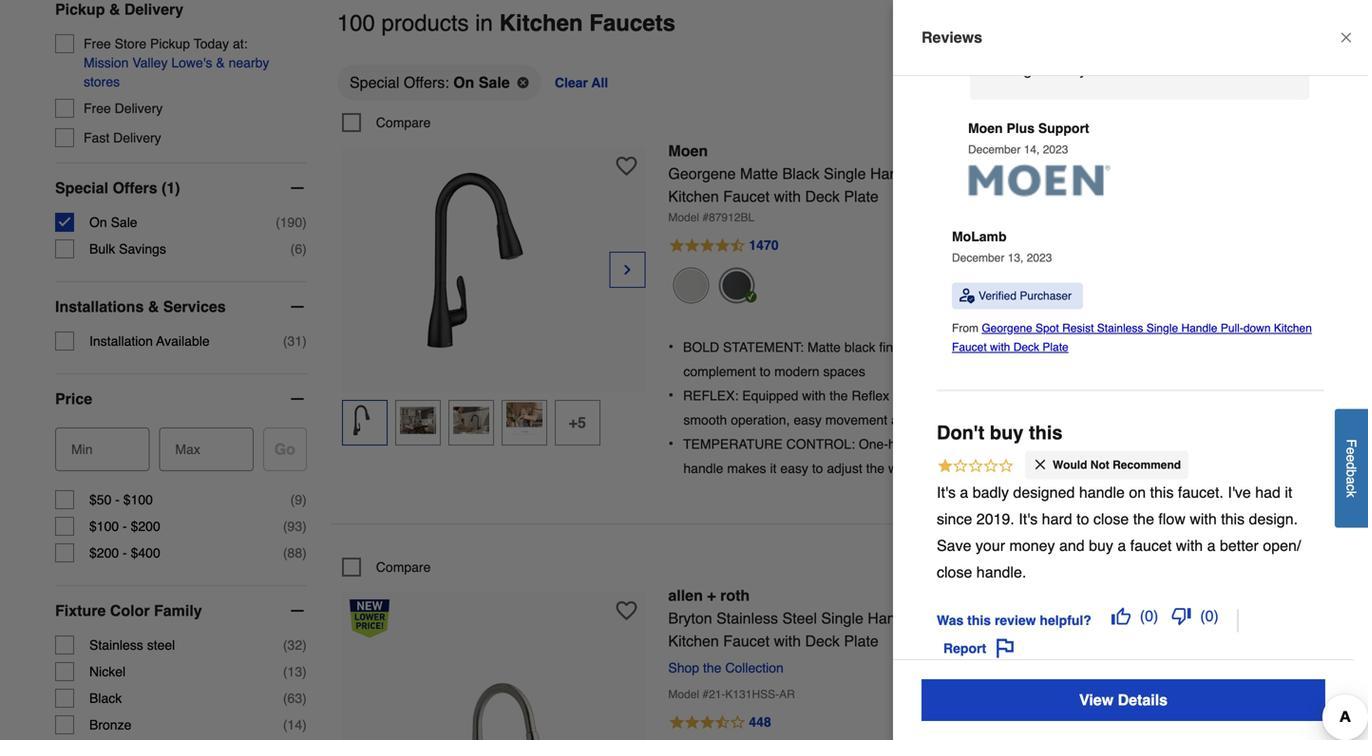 Task type: locate. For each thing, give the bounding box(es) containing it.
2 vertical spatial available
[[1200, 650, 1258, 665]]

) up 63
[[302, 664, 307, 680]]

buy
[[990, 422, 1024, 444], [1089, 537, 1114, 555]]

0 horizontal spatial matte
[[740, 165, 778, 182]]

fast delivery
[[84, 130, 161, 145]]

1 vertical spatial professional installation available
[[1043, 650, 1258, 665]]

1 vertical spatial compare
[[376, 560, 431, 575]]

it's up the since
[[937, 484, 956, 501]]

stainless up nickel
[[89, 638, 143, 653]]

heart outline image
[[616, 156, 637, 177]]

mission valley lowe's & nearby stores button
[[84, 53, 307, 91]]

1 vertical spatial #
[[703, 688, 709, 701]]

1 vertical spatial buy
[[1089, 537, 1114, 555]]

1 # from the top
[[703, 211, 709, 224]]

handle inside allen + roth bryton stainless steel single handle pull-down kitchen faucet with deck plate
[[868, 610, 916, 627]]

save down the since
[[937, 537, 972, 555]]

view details
[[1080, 691, 1168, 709]]

1 • from the top
[[668, 338, 674, 355]]

1 horizontal spatial black
[[783, 165, 820, 182]]

1 thumbnail image from the left
[[347, 403, 383, 439]]

1 vertical spatial faucet
[[952, 341, 987, 354]]

moen plus support december 14, 2023
[[968, 121, 1090, 156]]

( 0 ) left 19
[[1201, 607, 1219, 625]]

0 vertical spatial pickup
[[55, 1, 105, 18]]

1 vertical spatial free
[[84, 101, 111, 116]]

deck inside allen + roth bryton stainless steel single handle pull-down kitchen faucet with deck plate
[[805, 632, 840, 650]]

1 out of 5 stars image
[[937, 454, 1018, 480]]

mission valley lowe's button down within
[[1043, 715, 1153, 734]]

0 vertical spatial save
[[937, 537, 972, 555]]

2 compare from the top
[[376, 560, 431, 575]]

) down ( 93 )
[[302, 546, 307, 561]]

stainless inside allen + roth bryton stainless steel single handle pull-down kitchen faucet with deck plate
[[717, 610, 778, 627]]

pickup for pickup
[[1043, 678, 1086, 694]]

single inside "moen georgene matte black single handle high-arc kitchen faucet with deck plate model # 87912bl"
[[824, 165, 866, 182]]

operation,
[[731, 412, 790, 428]]

with down flow
[[1176, 537, 1203, 555]]

single inside georgene spot resist stainless single handle pull-down kitchen faucet with deck plate
[[1147, 322, 1179, 335]]

0 horizontal spatial handle
[[684, 461, 724, 476]]

stainless up stepper number input field with increment and decrement buttons number field
[[1097, 322, 1144, 335]]

special offers (1)
[[55, 179, 180, 197]]

valley inside mission valley lowe's & nearby stores
[[132, 55, 168, 70]]

stainless down roth
[[717, 610, 778, 627]]

2 professional installation available from the top
[[1043, 650, 1258, 665]]

1 horizontal spatial ( 0 )
[[1201, 607, 1219, 625]]

0 vertical spatial georgene
[[668, 165, 736, 182]]

and
[[891, 412, 914, 428], [1060, 537, 1085, 555]]

pickup & delivery
[[55, 1, 184, 18]]

1 mission valley lowe's button from the top
[[1043, 250, 1153, 269]]

0 vertical spatial free
[[84, 36, 111, 51]]

1 vertical spatial down
[[951, 610, 987, 627]]

plate up 1470 button
[[844, 188, 879, 205]]

plus up $ at the right top of the page
[[1007, 121, 1035, 136]]

not
[[1091, 458, 1110, 472]]

0 vertical spatial faucet
[[723, 188, 770, 205]]

1 vertical spatial it
[[770, 461, 777, 476]]

handle for • temperature control: one-handle lever handle makes it easy to adjust the water
[[889, 437, 929, 452]]

f e e d b a c k
[[1344, 439, 1359, 498]]

allen + roth bryton stainless steel single handle pull-down kitchen faucet with deck plate
[[668, 587, 987, 650]]

spot resist stainless image
[[673, 267, 709, 304]]

price
[[55, 390, 92, 408]]

faucet inside "moen georgene matte black single handle high-arc kitchen faucet with deck plate model # 87912bl"
[[723, 188, 770, 205]]

0 vertical spatial and
[[891, 412, 914, 428]]

black up 1470 button
[[783, 165, 820, 182]]

1 horizontal spatial save
[[1080, 616, 1111, 631]]

support inside the moen plus support december 14, 2023
[[1039, 121, 1090, 136]]

1 vertical spatial pull-
[[920, 610, 951, 627]]

bryton
[[668, 610, 712, 627]]

1 professional installation available from the top
[[1043, 185, 1258, 200]]

448 button
[[668, 712, 1002, 734]]

available
[[1200, 185, 1258, 200], [156, 334, 210, 349], [1200, 650, 1258, 665]]

0 vertical spatial -
[[115, 492, 120, 508]]

assembly image
[[1025, 186, 1036, 198], [1025, 651, 1036, 662]]

delivery for fast delivery
[[113, 130, 161, 145]]

plate up 448 button
[[844, 632, 879, 650]]

2023 inside the moen plus support december 14, 2023
[[1043, 143, 1069, 156]]

0 horizontal spatial ( 0 )
[[1140, 607, 1159, 625]]

1 horizontal spatial moen
[[968, 121, 1003, 136]]

thumbnail image
[[347, 403, 383, 439], [400, 403, 436, 439], [453, 403, 489, 439], [506, 403, 542, 439]]

georgene down the verified
[[982, 322, 1033, 335]]

georgene spot resist stainless single handle pull-down kitchen faucet with deck plate
[[952, 322, 1312, 354]]

1 horizontal spatial and
[[1060, 537, 1085, 555]]

plate for black
[[844, 188, 879, 205]]

21-
[[709, 688, 726, 701]]

mission inside mission valley lowe's & nearby stores
[[84, 55, 129, 70]]

the down the on
[[1134, 510, 1155, 528]]

installations & services
[[55, 298, 226, 316]]

with down steel
[[774, 632, 801, 650]]

1 ( 0 ) from the left
[[1140, 607, 1159, 625]]

3
[[1111, 698, 1118, 712]]

0 vertical spatial #
[[703, 211, 709, 224]]

1 model from the top
[[668, 211, 700, 224]]

kitchen inside georgene spot resist stainless single handle pull-down kitchen faucet with deck plate
[[1274, 322, 1312, 335]]

moen inside "moen georgene matte black single handle high-arc kitchen faucet with deck plate model # 87912bl"
[[668, 142, 708, 160]]

moen image
[[968, 157, 1111, 204]]

and for movement
[[891, 412, 914, 428]]

d
[[1344, 462, 1359, 470]]

1 horizontal spatial $200
[[131, 519, 160, 534]]

deck for matte
[[805, 188, 840, 205]]

was price $129.00 element
[[1025, 611, 1080, 631]]

e up b
[[1344, 455, 1359, 462]]

& up installation available
[[148, 298, 159, 316]]

moen up 'arc'
[[968, 121, 1003, 136]]

0 for thumb up image
[[1145, 607, 1154, 625]]

from
[[1066, 717, 1100, 735]]

fixture color family button
[[55, 586, 307, 636]]

december down the molamb
[[952, 251, 1005, 265]]

movement
[[826, 412, 888, 428]]

$ 199
[[1025, 136, 1080, 169]]

design.
[[1249, 510, 1298, 528]]

(
[[276, 215, 280, 230], [291, 241, 295, 257], [283, 334, 288, 349], [291, 492, 295, 508], [283, 519, 288, 534], [283, 546, 288, 561], [1140, 607, 1145, 625], [1201, 607, 1206, 625], [283, 638, 288, 653], [283, 664, 288, 680], [283, 691, 288, 706], [283, 718, 288, 733]]

the up "21-"
[[703, 660, 722, 676]]

14,
[[1024, 143, 1040, 156]]

handle inside georgene spot resist stainless single handle pull-down kitchen faucet with deck plate
[[1182, 322, 1218, 335]]

special inside "list box"
[[350, 74, 400, 91]]

your
[[976, 537, 1006, 555]]

0 left 19
[[1206, 607, 1214, 625]]

down inside allen + roth bryton stainless steel single handle pull-down kitchen faucet with deck plate
[[951, 610, 987, 627]]

georgene spot resist stainless single handle pull-down kitchen faucet with deck plate link
[[952, 322, 1312, 354]]

cart
[[1178, 451, 1208, 468]]

2 vertical spatial handle
[[868, 610, 916, 627]]

single for black
[[824, 165, 866, 182]]

1 vertical spatial it's
[[1019, 510, 1038, 528]]

chat invite button image
[[1282, 669, 1340, 727]]

compare inside "5005565305" element
[[376, 115, 431, 130]]

list box
[[337, 64, 1313, 113]]

georgene
[[668, 165, 736, 182], [982, 322, 1033, 335]]

moen for georgene
[[668, 142, 708, 160]]

handle for high-
[[870, 165, 919, 182]]

assembly image for 199
[[1025, 186, 1036, 198]]

on right the "offers:"
[[453, 74, 475, 91]]

pickup for pickup & delivery
[[55, 1, 105, 18]]

plate inside "moen georgene matte black single handle high-arc kitchen faucet with deck plate model # 87912bl"
[[844, 188, 879, 205]]

2 vertical spatial single
[[821, 610, 864, 627]]

shop the collection
[[668, 660, 784, 676]]

designed
[[1013, 484, 1075, 501]]

e up d
[[1344, 447, 1359, 455]]

1 vertical spatial valley
[[1085, 253, 1115, 266]]

1 horizontal spatial $100
[[123, 492, 153, 508]]

59 $129.00 save $70.00 ends feb 19
[[1025, 581, 1242, 631]]

plate down spot
[[1043, 341, 1069, 354]]

it right had
[[1285, 484, 1293, 501]]

lowe's inside ready within 3 hours | 8 in stock mission valley lowe's
[[1118, 717, 1153, 731]]

flag image
[[996, 639, 1015, 658]]

i've
[[1228, 484, 1251, 501]]

it inside it's a badly designed handle on this faucet. i've had it since 2019. it's hard to close the flow with this design. save your money and buy a faucet with a better open/ close handle.
[[1285, 484, 1293, 501]]

1 compare from the top
[[376, 115, 431, 130]]

0 vertical spatial pull-
[[1221, 322, 1244, 335]]

the
[[928, 340, 946, 355], [830, 388, 848, 403], [748, 437, 767, 452], [866, 461, 885, 476], [1134, 510, 1155, 528], [703, 660, 722, 676]]

0 horizontal spatial stainless
[[89, 638, 143, 653]]

0 horizontal spatial $200
[[89, 546, 119, 561]]

1 vertical spatial plate
[[1043, 341, 1069, 354]]

- left $400
[[123, 546, 127, 561]]

& inside the "installations & services" button
[[148, 298, 159, 316]]

1 horizontal spatial support
[[1184, 717, 1243, 735]]

mission valley lowe's button up free delivery to
[[1043, 250, 1153, 269]]

special up on sale
[[55, 179, 108, 197]]

handle down not
[[1079, 484, 1125, 501]]

1 vertical spatial special
[[55, 179, 108, 197]]

1 horizontal spatial plus
[[1148, 717, 1180, 735]]

1 vertical spatial pickup
[[150, 36, 190, 51]]

december inside molamb december 13, 2023
[[952, 251, 1005, 265]]

1 professional from the top
[[1043, 185, 1123, 200]]

2 vertical spatial lowe's
[[1118, 717, 1153, 731]]

handle.
[[977, 564, 1027, 581]]

and for money
[[1060, 537, 1085, 555]]

compare down the "offers:"
[[376, 115, 431, 130]]

2 # from the top
[[703, 688, 709, 701]]

deck for resist
[[1014, 341, 1040, 354]]

1 assembly image from the top
[[1025, 186, 1036, 198]]

lowe's down today
[[171, 55, 212, 70]]

0 vertical spatial plate
[[844, 188, 879, 205]]

0 vertical spatial 2023
[[1043, 143, 1069, 156]]

faucet up 'collection'
[[723, 632, 770, 650]]

a left badly
[[960, 484, 969, 501]]

single inside allen + roth bryton stainless steel single handle pull-down kitchen faucet with deck plate
[[821, 610, 864, 627]]

valley inside ready within 3 hours | 8 in stock mission valley lowe's
[[1085, 717, 1115, 731]]

minus image inside the price 'button'
[[288, 390, 307, 409]]

2 horizontal spatial stainless
[[1097, 322, 1144, 335]]

spot
[[1036, 322, 1059, 335]]

0 horizontal spatial plus
[[1007, 121, 1035, 136]]

1 0 from the left
[[1145, 607, 1154, 625]]

valley up free delivery to
[[1085, 253, 1115, 266]]

mission up purchaser
[[1043, 253, 1082, 266]]

2 ( 0 ) from the left
[[1201, 607, 1219, 625]]

mission inside mission valley lowe's button
[[1043, 253, 1082, 266]]

and down hard
[[1060, 537, 1085, 555]]

• inside the • temperature control: one-handle lever handle makes it easy to adjust the water
[[668, 435, 674, 452]]

delivery for free delivery to
[[1075, 280, 1126, 295]]

black
[[783, 165, 820, 182], [89, 691, 122, 706]]

& for services
[[148, 298, 159, 316]]

pickup up stores
[[55, 1, 105, 18]]

) for $100 - $200
[[302, 519, 307, 534]]

1 vertical spatial matte
[[808, 340, 841, 355]]

minus image up the go
[[288, 390, 307, 409]]

0 right thumb up image
[[1145, 607, 1154, 625]]

services
[[163, 298, 226, 316]]

• for •
[[668, 338, 674, 355]]

1 vertical spatial 2023
[[1027, 251, 1052, 265]]

water
[[889, 461, 921, 476]]

6
[[295, 241, 302, 257]]

0 vertical spatial model
[[668, 211, 700, 224]]

2 horizontal spatial handle
[[1079, 484, 1125, 501]]

stainless
[[1097, 322, 1144, 335], [717, 610, 778, 627], [89, 638, 143, 653]]

2 assembly image from the top
[[1025, 651, 1036, 662]]

0 horizontal spatial in
[[475, 10, 493, 36]]

1 vertical spatial assembly image
[[1025, 651, 1036, 662]]

save left thumb up image
[[1080, 616, 1111, 631]]

max
[[175, 442, 200, 457]]

delivery up fast delivery
[[115, 101, 163, 116]]

(1)
[[162, 179, 180, 197]]

lowe's up free delivery to
[[1118, 253, 1153, 266]]

- for $50
[[115, 492, 120, 508]]

0 vertical spatial professional
[[1043, 185, 1123, 200]]

save
[[937, 537, 972, 555], [1080, 616, 1111, 631]]

helpful?
[[1040, 613, 1092, 628]]

georgene inside georgene spot resist stainless single handle pull-down kitchen faucet with deck plate
[[982, 322, 1033, 335]]

$100 down $50 at bottom
[[89, 519, 119, 534]]

easy inside the • temperature control: one-handle lever handle makes it easy to adjust the water
[[781, 461, 809, 476]]

1 vertical spatial mission
[[1043, 253, 1082, 266]]

to right hard
[[1077, 510, 1090, 528]]

valley down 'free store pickup today at:'
[[132, 55, 168, 70]]

1470
[[749, 237, 779, 253]]

valley down within
[[1085, 717, 1115, 731]]

) for nickel
[[302, 664, 307, 680]]

to inside button
[[1159, 451, 1173, 468]]

installation for 199
[[1126, 185, 1197, 200]]

2 vertical spatial installation
[[1126, 650, 1197, 665]]

the down spaces
[[830, 388, 848, 403]]

2 0 from the left
[[1206, 607, 1214, 625]]

deck up 1470 button
[[805, 188, 840, 205]]

1 horizontal spatial pull-
[[1221, 322, 1244, 335]]

3 • from the top
[[668, 435, 674, 452]]

) down 63
[[302, 718, 307, 733]]

2 e from the top
[[1344, 455, 1359, 462]]

to right add
[[1159, 451, 1173, 468]]

0 vertical spatial professional installation available
[[1043, 185, 1258, 200]]

( for bulk savings
[[291, 241, 295, 257]]

• left the bold
[[668, 338, 674, 355]]

1 horizontal spatial buy
[[1089, 537, 1114, 555]]

a up k
[[1344, 477, 1359, 484]]

minus image
[[288, 179, 307, 198], [1041, 353, 1060, 372], [288, 390, 307, 409], [288, 602, 307, 621]]

on
[[453, 74, 475, 91], [89, 215, 107, 230]]

1 vertical spatial $200
[[89, 546, 119, 561]]

down inside georgene spot resist stainless single handle pull-down kitchen faucet with deck plate
[[1244, 322, 1271, 335]]

0 vertical spatial single
[[824, 165, 866, 182]]

0 horizontal spatial $100
[[89, 519, 119, 534]]

with down modern
[[802, 388, 826, 403]]

0 vertical spatial support
[[1039, 121, 1090, 136]]

deck down steel
[[805, 632, 840, 650]]

1 vertical spatial stainless
[[717, 610, 778, 627]]

0 vertical spatial in
[[475, 10, 493, 36]]

special offers: on sale
[[350, 74, 510, 91]]

plate inside georgene spot resist stainless single handle pull-down kitchen faucet with deck plate
[[1043, 341, 1069, 354]]

compare inside 1002979846 element
[[376, 560, 431, 575]]

( 0 )
[[1140, 607, 1159, 625], [1201, 607, 1219, 625]]

2023 right 13,
[[1027, 251, 1052, 265]]

minus image up '( 32 )'
[[288, 602, 307, 621]]

and inside '• bold statement: matte black finish is the perfect complement to modern spaces • reflex: equipped with the reflex system for smooth operation, easy movement and secure docking of the pulldown/pullout spray head'
[[891, 412, 914, 428]]

adjust
[[827, 461, 863, 476]]

lowe's down "hours"
[[1118, 717, 1153, 731]]

list box containing special offers:
[[337, 64, 1313, 113]]

hard
[[1042, 510, 1073, 528]]

) up 13
[[302, 638, 307, 653]]

2 vertical spatial &
[[148, 298, 159, 316]]

and down the system
[[891, 412, 914, 428]]

190
[[280, 215, 302, 230]]

reviews
[[922, 29, 983, 46]]

2 vertical spatial free
[[1043, 280, 1071, 295]]

close right hard
[[1094, 510, 1129, 528]]

model
[[668, 211, 700, 224], [668, 688, 700, 701]]

faucet inside georgene spot resist stainless single handle pull-down kitchen faucet with deck plate
[[952, 341, 987, 354]]

100 products in kitchen faucets
[[337, 10, 676, 36]]

$100
[[123, 492, 153, 508], [89, 519, 119, 534]]

lowe's for mission valley lowe's
[[1118, 253, 1153, 266]]

professional installation available down savings save $70.00 "element"
[[1043, 650, 1258, 665]]

0 vertical spatial easy
[[794, 412, 822, 428]]

valley inside button
[[1085, 253, 1115, 266]]

moen inside the moen plus support december 14, 2023
[[968, 121, 1003, 136]]

0 horizontal spatial it's
[[937, 484, 956, 501]]

special for special offers: on sale
[[350, 74, 400, 91]]

model inside "moen georgene matte black single handle high-arc kitchen faucet with deck plate model # 87912bl"
[[668, 211, 700, 224]]

2 vertical spatial mission
[[1043, 717, 1082, 731]]

2 professional from the top
[[1043, 650, 1123, 665]]

) for black
[[302, 691, 307, 706]]

( 31 )
[[283, 334, 307, 349]]

close left handle.
[[937, 564, 973, 581]]

it's up money
[[1019, 510, 1038, 528]]

2 vertical spatial -
[[123, 546, 127, 561]]

nearby
[[229, 55, 269, 70]]

black down nickel
[[89, 691, 122, 706]]

it left by at the top right
[[1064, 300, 1070, 313]]

free delivery to
[[1043, 280, 1143, 295]]

minus image inside fixture color family button
[[288, 602, 307, 621]]

and inside it's a badly designed handle on this faucet. i've had it since 2019. it's hard to close the flow with this design. save your money and buy a faucet with a better open/ close handle.
[[1060, 537, 1085, 555]]

buy left faucet
[[1089, 537, 1114, 555]]

of
[[733, 437, 744, 452]]

$100 - $200
[[89, 519, 160, 534]]

handle for pull-
[[1182, 322, 1218, 335]]

free left store
[[84, 36, 111, 51]]

1 horizontal spatial sale
[[479, 74, 510, 91]]

deck inside "moen georgene matte black single handle high-arc kitchen faucet with deck plate model # 87912bl"
[[805, 188, 840, 205]]

deck down spot
[[1014, 341, 1040, 354]]

plate
[[844, 188, 879, 205], [1043, 341, 1069, 354], [844, 632, 879, 650]]

-
[[115, 492, 120, 508], [123, 519, 127, 534], [123, 546, 127, 561]]

4 thumbnail image from the left
[[506, 403, 542, 439]]

matte up 87912bl
[[740, 165, 778, 182]]

compare up new lower price image
[[376, 560, 431, 575]]

|
[[1153, 698, 1156, 712]]

faucet
[[1131, 537, 1172, 555]]

1 horizontal spatial in
[[1168, 698, 1177, 712]]

pickup image
[[1025, 680, 1038, 693]]

pull- inside georgene spot resist stainless single handle pull-down kitchen faucet with deck plate
[[1221, 322, 1244, 335]]

# up 4.5 stars image
[[703, 211, 709, 224]]

professional installation available for 199
[[1043, 185, 1258, 200]]

plate inside allen + roth bryton stainless steel single handle pull-down kitchen faucet with deck plate
[[844, 632, 879, 650]]

free up get
[[1043, 280, 1071, 295]]

minus image for fixture color family
[[288, 602, 307, 621]]

moen down "3"
[[1104, 717, 1144, 735]]

handle for it's a badly designed handle on this faucet. i've had it since 2019. it's hard to close the flow with this design. save your money and buy a faucet with a better open/ close handle.
[[1079, 484, 1125, 501]]

mission down ready
[[1043, 717, 1082, 731]]

f
[[1344, 439, 1359, 447]]

minus image
[[288, 298, 307, 317]]

) for bronze
[[302, 718, 307, 733]]

easy up pulldown/pullout
[[794, 412, 822, 428]]

1 vertical spatial &
[[216, 55, 225, 70]]

1 horizontal spatial pickup
[[150, 36, 190, 51]]

delivery up by at the top right
[[1075, 280, 1126, 295]]

chevron right image
[[620, 260, 635, 279]]

0 vertical spatial matte
[[740, 165, 778, 182]]

1 vertical spatial -
[[123, 519, 127, 534]]

december left $ at the right top of the page
[[968, 143, 1021, 156]]

handle inside "moen georgene matte black single handle high-arc kitchen faucet with deck plate model # 87912bl"
[[870, 165, 919, 182]]

nickel
[[89, 664, 126, 680]]

arrow right image
[[938, 700, 956, 718]]

assembly image right flag icon
[[1025, 651, 1036, 662]]

1 horizontal spatial down
[[1244, 322, 1271, 335]]

+
[[707, 587, 716, 604]]

to inside the • temperature control: one-handle lever handle makes it easy to adjust the water
[[812, 461, 823, 476]]

moen right heart outline icon at the top left of page
[[668, 142, 708, 160]]

free down stores
[[84, 101, 111, 116]]

lowe's inside mission valley lowe's & nearby stores
[[171, 55, 212, 70]]

support up actual price $199.00 element
[[1039, 121, 1090, 136]]

- for $100
[[123, 519, 127, 534]]

0 vertical spatial mission
[[84, 55, 129, 70]]

0 vertical spatial assembly image
[[1025, 186, 1036, 198]]

matte
[[740, 165, 778, 182], [808, 340, 841, 355]]

professional installation available for $129.00
[[1043, 650, 1258, 665]]

installation up mission valley lowe's
[[1126, 185, 1197, 200]]

go button
[[263, 428, 307, 471]]

georgene inside "moen georgene matte black single handle high-arc kitchen faucet with deck plate model # 87912bl"
[[668, 165, 736, 182]]

with
[[774, 188, 801, 205], [990, 341, 1011, 354], [802, 388, 826, 403], [1190, 510, 1217, 528], [1176, 537, 1203, 555], [774, 632, 801, 650]]

single right steel
[[821, 610, 864, 627]]

assembly image down 14,
[[1025, 186, 1036, 198]]

) for $50 - $100
[[302, 492, 307, 508]]

0 vertical spatial plus
[[1007, 121, 1035, 136]]

special
[[350, 74, 400, 91], [55, 179, 108, 197]]

2 horizontal spatial &
[[216, 55, 225, 70]]

& down today
[[216, 55, 225, 70]]

pull- inside allen + roth bryton stainless steel single handle pull-down kitchen faucet with deck plate
[[920, 610, 951, 627]]

handle
[[889, 437, 929, 452], [684, 461, 724, 476], [1079, 484, 1125, 501]]

1 vertical spatial mission valley lowe's button
[[1043, 715, 1153, 734]]

model # 21-k131hss-ar
[[668, 688, 795, 701]]

save inside it's a badly designed handle on this faucet. i've had it since 2019. it's hard to close the flow with this design. save your money and buy a faucet with a better open/ close handle.
[[937, 537, 972, 555]]

1 vertical spatial in
[[1168, 698, 1177, 712]]

handle up water
[[889, 437, 929, 452]]

december
[[968, 143, 1021, 156], [952, 251, 1005, 265]]

# up 3.5 stars image
[[703, 688, 709, 701]]

19
[[1227, 616, 1242, 631]]

1 horizontal spatial georgene
[[982, 322, 1033, 335]]

) for $200 - $400
[[302, 546, 307, 561]]

mission valley lowe's button
[[1043, 250, 1153, 269], [1043, 715, 1153, 734]]

kitchen inside "moen georgene matte black single handle high-arc kitchen faucet with deck plate model # 87912bl"
[[668, 188, 719, 205]]

handle inside it's a badly designed handle on this faucet. i've had it since 2019. it's hard to close the flow with this design. save your money and buy a faucet with a better open/ close handle.
[[1079, 484, 1125, 501]]

( 0 ) right thumb up image
[[1140, 607, 1159, 625]]

deck inside georgene spot resist stainless single handle pull-down kitchen faucet with deck plate
[[1014, 341, 1040, 354]]

1 vertical spatial model
[[668, 688, 700, 701]]

•
[[668, 338, 674, 355], [668, 386, 674, 404], [668, 435, 674, 452]]

0 horizontal spatial 0
[[1145, 607, 1154, 625]]

1 horizontal spatial special
[[350, 74, 400, 91]]

Stepper number input field with increment and decrement buttons number field
[[1076, 337, 1127, 389]]

plate for stainless
[[1043, 341, 1069, 354]]

sale left close circle filled icon
[[479, 74, 510, 91]]

0 vertical spatial close
[[1094, 510, 1129, 528]]

0 horizontal spatial &
[[109, 1, 120, 18]]

bold
[[683, 340, 720, 355]]

1 vertical spatial lowe's
[[1118, 253, 1153, 266]]

) down ( 9 )
[[302, 519, 307, 534]]

) down 13
[[302, 691, 307, 706]]

mission up stores
[[84, 55, 129, 70]]

on sale
[[89, 215, 137, 230]]

) for stainless steel
[[302, 638, 307, 653]]

( 0 ) for thumb up image
[[1140, 607, 1159, 625]]



Task type: vqa. For each thing, say whether or not it's contained in the screenshot.
Coaching
no



Task type: describe. For each thing, give the bounding box(es) containing it.
• for water
[[668, 435, 674, 452]]

1 vertical spatial $100
[[89, 519, 119, 534]]

products
[[382, 10, 469, 36]]

clear all button
[[553, 64, 610, 102]]

add
[[1125, 451, 1155, 468]]

1 vertical spatial sale
[[111, 215, 137, 230]]

perfect
[[950, 340, 990, 355]]

by
[[1073, 300, 1085, 313]]

( for $50 - $100
[[291, 492, 295, 508]]

( for nickel
[[283, 664, 288, 680]]

moen for plus
[[968, 121, 1003, 136]]

would not recommend
[[1053, 458, 1181, 472]]

faucet inside allen + roth bryton stainless steel single handle pull-down kitchen faucet with deck plate
[[723, 632, 770, 650]]

c
[[1344, 484, 1359, 491]]

available for $129.00
[[1200, 650, 1258, 665]]

( for $100 - $200
[[283, 519, 288, 534]]

fixture color family
[[55, 602, 202, 620]]

new lower price image
[[350, 600, 389, 638]]

complement
[[684, 364, 756, 379]]

mission for mission valley lowe's & nearby stores
[[84, 55, 129, 70]]

b
[[1344, 470, 1359, 477]]

pulldown/pullout
[[770, 437, 866, 452]]

fast
[[84, 130, 110, 145]]

delivery up 'free store pickup today at:'
[[124, 1, 184, 18]]

( for $200 - $400
[[283, 546, 288, 561]]

free store pickup today at:
[[84, 36, 248, 51]]

professional for 199
[[1043, 185, 1123, 200]]

temperature
[[683, 437, 783, 452]]

( for on sale
[[276, 215, 280, 230]]

mission valley lowe's
[[1043, 253, 1153, 266]]

2 • from the top
[[668, 386, 674, 404]]

kitchen inside allen + roth bryton stainless steel single handle pull-down kitchen faucet with deck plate
[[668, 632, 719, 650]]

448
[[749, 715, 771, 730]]

savings save $70.00 element
[[1080, 616, 1249, 631]]

) for installation available
[[302, 334, 307, 349]]

1 vertical spatial available
[[156, 334, 210, 349]]

1 vertical spatial support
[[1184, 717, 1243, 735]]

buy inside it's a badly designed handle on this faucet. i've had it since 2019. it's hard to close the flow with this design. save your money and buy a faucet with a better open/ close handle.
[[1089, 537, 1114, 555]]

f e e d b a c k button
[[1335, 409, 1369, 528]]

( for installation available
[[283, 334, 288, 349]]

in inside ready within 3 hours | 8 in stock mission valley lowe's
[[1168, 698, 1177, 712]]

with inside "moen georgene matte black single handle high-arc kitchen faucet with deck plate model # 87912bl"
[[774, 188, 801, 205]]

actual price $199.00 element
[[1025, 136, 1098, 169]]

stock
[[1180, 698, 1209, 712]]

color
[[110, 602, 150, 620]]

4.5 stars image
[[668, 235, 780, 257]]

is
[[914, 340, 924, 355]]

one-
[[859, 437, 889, 452]]

delivery for free delivery
[[115, 101, 163, 116]]

2 model from the top
[[668, 688, 700, 701]]

to inside it's a badly designed handle on this faucet. i've had it since 2019. it's hard to close the flow with this design. save your money and buy a faucet with a better open/ close handle.
[[1077, 510, 1090, 528]]

store
[[115, 36, 146, 51]]

molamb
[[952, 229, 1007, 244]]

) for on sale
[[302, 215, 307, 230]]

close image
[[1339, 30, 1354, 45]]

with inside allen + roth bryton stainless steel single handle pull-down kitchen faucet with deck plate
[[774, 632, 801, 650]]

heart outline image
[[616, 600, 637, 621]]

with inside '• bold statement: matte black finish is the perfect complement to modern spaces • reflex: equipped with the reflex system for smooth operation, easy movement and secure docking of the pulldown/pullout spray head'
[[802, 388, 826, 403]]

ends
[[1163, 616, 1196, 631]]

$50
[[89, 492, 112, 508]]

1 horizontal spatial it
[[1064, 300, 1070, 313]]

a left better
[[1208, 537, 1216, 555]]

plus inside the moen plus support december 14, 2023
[[1007, 121, 1035, 136]]

1002979846 element
[[342, 558, 431, 577]]

mission for mission valley lowe's
[[1043, 253, 1082, 266]]

assembly image for $129.00
[[1025, 651, 1036, 662]]

moen georgene matte black single handle high-arc kitchen faucet with deck plate model # 87912bl
[[668, 142, 980, 224]]

compare for 59
[[376, 560, 431, 575]]

2 vertical spatial moen
[[1104, 717, 1144, 735]]

( for stainless steel
[[283, 638, 288, 653]]

2019.
[[977, 510, 1015, 528]]

special for special offers (1)
[[55, 179, 108, 197]]

close circle filled image
[[518, 77, 529, 88]]

shop
[[668, 660, 700, 676]]

$70.00
[[1115, 616, 1156, 631]]

to inside '• bold statement: matte black finish is the perfect complement to modern spaces • reflex: equipped with the reflex system for smooth operation, easy movement and secure docking of the pulldown/pullout spray head'
[[760, 364, 771, 379]]

this right the on
[[1150, 484, 1174, 501]]

savings
[[119, 241, 166, 257]]

equipped
[[742, 388, 799, 403]]

control:
[[787, 437, 855, 452]]

a inside button
[[1344, 477, 1359, 484]]

steel
[[147, 638, 175, 653]]

to down mission valley lowe's
[[1130, 280, 1143, 295]]

smooth
[[684, 412, 727, 428]]

report
[[944, 641, 987, 656]]

compare for $
[[376, 115, 431, 130]]

installations & services button
[[55, 282, 307, 332]]

professional for $129.00
[[1043, 650, 1123, 665]]

- for $200
[[123, 546, 127, 561]]

1 vertical spatial black
[[89, 691, 122, 706]]

single for stainless
[[1147, 322, 1179, 335]]

3.5 stars image
[[668, 712, 772, 734]]

was
[[937, 613, 964, 628]]

minus image down spot
[[1041, 353, 1060, 372]]

valley for mission valley lowe's & nearby stores
[[132, 55, 168, 70]]

response from moen plus support
[[989, 717, 1243, 735]]

0 vertical spatial on
[[453, 74, 475, 91]]

hours
[[1121, 698, 1149, 712]]

2 mission valley lowe's button from the top
[[1043, 715, 1153, 734]]

# inside "moen georgene matte black single handle high-arc kitchen faucet with deck plate model # 87912bl"
[[703, 211, 709, 224]]

this up report button
[[968, 613, 991, 628]]

a left faucet
[[1118, 537, 1126, 555]]

finish
[[879, 340, 911, 355]]

easy inside '• bold statement: matte black finish is the perfect complement to modern spaces • reflex: equipped with the reflex system for smooth operation, easy movement and secure docking of the pulldown/pullout spray head'
[[794, 412, 822, 428]]

the right is on the right top of the page
[[928, 340, 946, 355]]

bulk
[[89, 241, 115, 257]]

view
[[1080, 691, 1114, 709]]

allen
[[668, 587, 703, 604]]

0 horizontal spatial buy
[[990, 422, 1024, 444]]

close image
[[1033, 457, 1048, 472]]

stainless inside georgene spot resist stainless single handle pull-down kitchen faucet with deck plate
[[1097, 322, 1144, 335]]

59
[[1032, 581, 1064, 614]]

mission inside ready within 3 hours | 8 in stock mission valley lowe's
[[1043, 717, 1082, 731]]

minus image for price
[[288, 390, 307, 409]]

reflex
[[852, 388, 890, 403]]

this up better
[[1221, 510, 1245, 528]]

offers
[[113, 179, 157, 197]]

free for free store pickup today at:
[[84, 36, 111, 51]]

arc
[[959, 165, 980, 182]]

from
[[952, 322, 982, 335]]

black inside "moen georgene matte black single handle high-arc kitchen faucet with deck plate model # 87912bl"
[[783, 165, 820, 182]]

0 for thumb down image
[[1206, 607, 1214, 625]]

3 thumbnail image from the left
[[453, 403, 489, 439]]

1 vertical spatial handle
[[684, 461, 724, 476]]

13
[[288, 664, 302, 680]]

2023 inside molamb december 13, 2023
[[1027, 251, 1052, 265]]

0 vertical spatial sale
[[479, 74, 510, 91]]

roth
[[720, 587, 750, 604]]

1 horizontal spatial it's
[[1019, 510, 1038, 528]]

view details link
[[922, 679, 1326, 721]]

this up close image
[[1029, 422, 1063, 444]]

faucet for georgene
[[952, 341, 987, 354]]

save inside 59 $129.00 save $70.00 ends feb 19
[[1080, 616, 1111, 631]]

) left 19
[[1214, 607, 1219, 625]]

lowe's for mission valley lowe's & nearby stores
[[171, 55, 212, 70]]

free for free delivery to
[[1043, 280, 1071, 295]]

& for delivery
[[109, 1, 120, 18]]

0 vertical spatial it's
[[937, 484, 956, 501]]

details
[[1118, 691, 1168, 709]]

truck filled image
[[1025, 281, 1038, 295]]

minus image for special offers
[[288, 179, 307, 198]]

matte inside "moen georgene matte black single handle high-arc kitchen faucet with deck plate model # 87912bl"
[[740, 165, 778, 182]]

1 e from the top
[[1344, 447, 1359, 455]]

docking
[[684, 437, 730, 452]]

min
[[71, 442, 93, 457]]

it inside the • temperature control: one-handle lever handle makes it easy to adjust the water
[[770, 461, 777, 476]]

k
[[1344, 491, 1359, 498]]

1 vertical spatial on
[[89, 215, 107, 230]]

installation available
[[89, 334, 210, 349]]

money
[[1010, 537, 1055, 555]]

available for 199
[[1200, 185, 1258, 200]]

• temperature control: one-handle lever handle makes it easy to adjust the water
[[668, 435, 961, 476]]

matte inside '• bold statement: matte black finish is the perfect complement to modern spaces • reflex: equipped with the reflex system for smooth operation, easy movement and secure docking of the pulldown/pullout spray head'
[[808, 340, 841, 355]]

1 horizontal spatial close
[[1094, 510, 1129, 528]]

purchaser
[[1020, 289, 1072, 303]]

would
[[1053, 458, 1088, 472]]

the inside the • temperature control: one-handle lever handle makes it easy to adjust the water
[[866, 461, 885, 476]]

thumb down image
[[1172, 607, 1191, 626]]

( 6 )
[[291, 241, 307, 257]]

black
[[845, 340, 876, 355]]

1 vertical spatial installation
[[89, 334, 153, 349]]

( 0 ) for thumb down image
[[1201, 607, 1219, 625]]

0 vertical spatial $200
[[131, 519, 160, 534]]

thumb up image
[[1112, 607, 1131, 626]]

2 thumbnail image from the left
[[400, 403, 436, 439]]

) for bulk savings
[[302, 241, 307, 257]]

offers:
[[404, 74, 449, 91]]

2 vertical spatial stainless
[[89, 638, 143, 653]]

bronze
[[89, 718, 131, 733]]

faucet.
[[1178, 484, 1224, 501]]

( for black
[[283, 691, 288, 706]]

with down 'faucet.'
[[1190, 510, 1217, 528]]

family
[[154, 602, 202, 620]]

( 88 )
[[283, 546, 307, 561]]

( for bronze
[[283, 718, 288, 733]]

december inside the moen plus support december 14, 2023
[[968, 143, 1021, 156]]

$50 - $100
[[89, 492, 153, 508]]

ready within 3 hours | 8 in stock mission valley lowe's
[[1043, 698, 1212, 731]]

faucet for moen
[[723, 188, 770, 205]]

verified purchaser icon image
[[960, 288, 975, 304]]

matte black image
[[719, 267, 755, 304]]

the right of
[[748, 437, 767, 452]]

makes
[[727, 461, 767, 476]]

molamb december 13, 2023
[[952, 229, 1052, 265]]

lever
[[932, 437, 961, 452]]

valley for mission valley lowe's
[[1085, 253, 1115, 266]]

5005565305 element
[[342, 113, 431, 132]]

high-
[[923, 165, 959, 182]]

1470 button
[[668, 235, 1002, 257]]

installation for $129.00
[[1126, 650, 1197, 665]]

spray
[[869, 437, 902, 452]]

( 14 )
[[283, 718, 307, 733]]

) left ends
[[1154, 607, 1159, 625]]

open/
[[1263, 537, 1301, 555]]

with inside georgene spot resist stainless single handle pull-down kitchen faucet with deck plate
[[990, 341, 1011, 354]]

free for free delivery
[[84, 101, 111, 116]]

ends feb 19 element
[[1163, 616, 1249, 631]]

0 horizontal spatial close
[[937, 564, 973, 581]]

( 190 )
[[276, 215, 307, 230]]

& inside mission valley lowe's & nearby stores
[[216, 55, 225, 70]]

mission valley lowe's & nearby stores
[[84, 55, 269, 89]]

don't buy this
[[937, 422, 1063, 444]]

better
[[1220, 537, 1259, 555]]

the inside it's a badly designed handle on this faucet. i've had it since 2019. it's hard to close the flow with this design. save your money and buy a faucet with a better open/ close handle.
[[1134, 510, 1155, 528]]

( 13 )
[[283, 664, 307, 680]]



